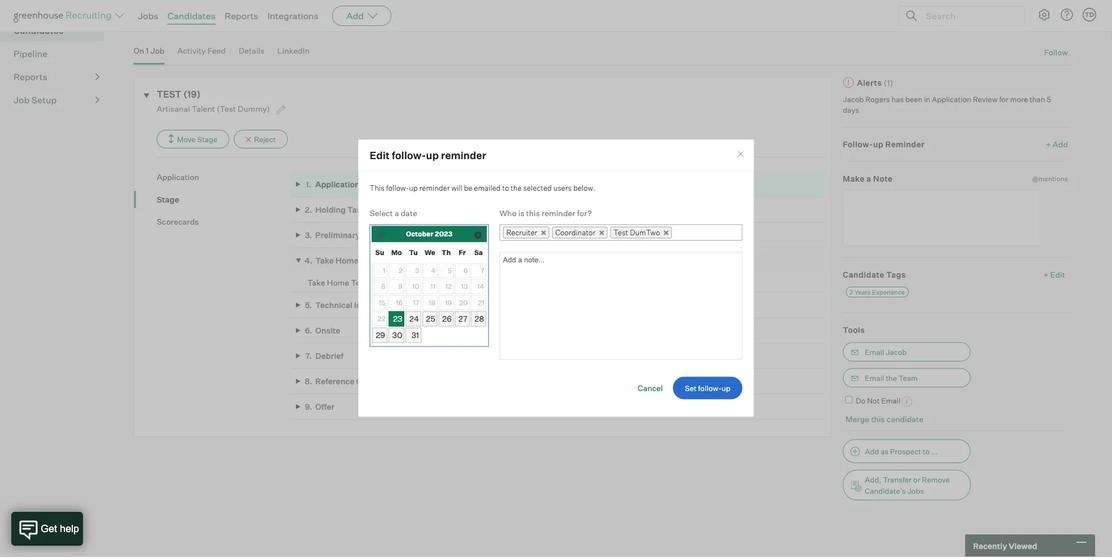 Task type: describe. For each thing, give the bounding box(es) containing it.
time
[[405, 8, 424, 19]]

Add a note... text field
[[500, 252, 743, 360]]

1.
[[306, 180, 311, 190]]

7.
[[305, 352, 312, 362]]

(19)
[[183, 89, 201, 100]]

25 link
[[423, 312, 438, 327]]

talent
[[192, 104, 215, 114]]

up for edit follow-up reminder
[[426, 149, 439, 162]]

details link
[[239, 46, 265, 63]]

on
[[134, 46, 144, 56]]

5 inside jacob rogers has been in application review for more than 5 days
[[1047, 95, 1052, 104]]

2 vertical spatial email
[[882, 397, 901, 406]]

we
[[425, 249, 435, 257]]

555-555-5555
[[252, 8, 308, 19]]

job setup
[[14, 95, 57, 106]]

add for add
[[346, 10, 364, 21]]

+ for + edit
[[1044, 270, 1049, 280]]

1 horizontal spatial this
[[872, 415, 885, 425]]

25
[[426, 314, 435, 324]]

sourcing link
[[14, 1, 99, 15]]

0 horizontal spatial reports link
[[14, 70, 99, 84]]

1 horizontal spatial 2023
[[528, 180, 548, 190]]

jacob inside jacob rogers has been in application review for more than 5 days
[[843, 95, 864, 104]]

add as prospect to ... button
[[843, 440, 971, 464]]

email the team button
[[843, 369, 971, 388]]

do not email
[[856, 397, 901, 406]]

2 years experience
[[850, 289, 905, 296]]

(us
[[426, 8, 441, 19]]

review inside jacob rogers has been in application review for more than 5 days
[[973, 95, 998, 104]]

application inside jacob rogers has been in application review for more than 5 days
[[932, 95, 972, 104]]

candidate's
[[865, 487, 906, 496]]

rogers
[[866, 95, 890, 104]]

cancel
[[638, 384, 663, 393]]

scorecards
[[157, 217, 199, 227]]

0 horizontal spatial stage
[[157, 195, 179, 205]]

add for add as prospect to ...
[[865, 447, 880, 456]]

screen
[[362, 231, 389, 241]]

add a headline
[[134, 22, 188, 32]]

26
[[442, 314, 452, 324]]

1 18, from the left
[[516, 180, 527, 190]]

make a note
[[843, 174, 893, 184]]

this
[[370, 184, 385, 193]]

coordinator
[[556, 228, 596, 237]]

reminder
[[886, 140, 925, 150]]

0 horizontal spatial jobs
[[138, 10, 158, 21]]

candidate tags
[[843, 270, 906, 280]]

19
[[445, 299, 452, 307]]

2.
[[305, 205, 312, 215]]

2 horizontal spatial 2023
[[581, 180, 601, 190]]

test inside the edit follow-up reminder 'dialog'
[[614, 228, 629, 237]]

Search text field
[[923, 8, 1015, 24]]

linkedin
[[277, 46, 310, 56]]

fr
[[459, 249, 466, 257]]

8
[[381, 283, 386, 291]]

the inside email the team button
[[886, 374, 897, 383]]

interview
[[354, 301, 390, 311]]

for?
[[577, 209, 592, 219]]

on 1 job link
[[134, 46, 165, 63]]

follow- for edit
[[392, 149, 426, 162]]

activity
[[177, 46, 206, 56]]

artisanal
[[157, 104, 190, 114]]

31
[[412, 331, 419, 341]]

11
[[431, 283, 436, 291]]

+ add link
[[1046, 139, 1068, 150]]

make
[[843, 174, 865, 184]]

12
[[446, 283, 452, 291]]

8.
[[305, 377, 312, 387]]

0 vertical spatial home
[[336, 256, 359, 266]]

2 vertical spatial test
[[351, 278, 367, 288]]

jobs link
[[138, 10, 158, 21]]

(gmt-05:00) central time (us & canada)
[[322, 8, 482, 19]]

+ edit
[[1044, 270, 1066, 280]]

3.
[[305, 231, 312, 241]]

canada)
[[450, 8, 482, 19]]

6
[[464, 267, 468, 275]]

activity feed
[[177, 46, 226, 56]]

viewed
[[1009, 541, 1038, 551]]

recently
[[974, 541, 1007, 551]]

reminder for edit follow-up reminder
[[441, 149, 486, 162]]

1 horizontal spatial application
[[315, 180, 360, 190]]

5555
[[289, 8, 308, 19]]

select a date
[[370, 209, 417, 219]]

tags
[[887, 270, 906, 280]]

offer
[[315, 402, 335, 412]]

on 1 job
[[134, 46, 165, 56]]

10
[[412, 283, 419, 291]]

email the team
[[865, 374, 918, 383]]

test dumtwo
[[614, 228, 660, 237]]

2 for 2
[[399, 267, 403, 275]]

the inside the edit follow-up reminder 'dialog'
[[511, 184, 522, 193]]

(1)
[[884, 78, 894, 88]]

dummy)
[[238, 104, 270, 114]]

stage inside button
[[197, 135, 217, 144]]

2 555- from the left
[[270, 8, 289, 19]]

edit follow-up reminder
[[370, 149, 486, 162]]

in
[[924, 95, 931, 104]]

feed
[[208, 46, 226, 56]]

email jacob
[[865, 348, 907, 357]]

26 link
[[439, 312, 454, 327]]

a for select
[[395, 209, 399, 219]]

+ edit link
[[1041, 268, 1068, 283]]

7
[[481, 267, 485, 275]]

3. preliminary screen
[[305, 231, 389, 241]]

a for add
[[151, 22, 155, 32]]

central
[[376, 8, 403, 19]]

candidate
[[843, 270, 885, 280]]

23
[[393, 314, 403, 324]]



Task type: vqa. For each thing, say whether or not it's contained in the screenshot.
"2023"
yes



Task type: locate. For each thing, give the bounding box(es) containing it.
none submit inside the edit follow-up reminder 'dialog'
[[673, 377, 743, 400]]

0 vertical spatial the
[[511, 184, 522, 193]]

up for this follow-up reminder will be emailed to the selected users below.
[[409, 184, 418, 193]]

jacob inside button
[[886, 348, 907, 357]]

0 vertical spatial take
[[315, 256, 334, 266]]

selected
[[523, 184, 552, 193]]

21
[[478, 299, 485, 307]]

1 vertical spatial reports link
[[14, 70, 99, 84]]

move stage button
[[157, 130, 229, 149]]

application right the in
[[932, 95, 972, 104]]

0 horizontal spatial the
[[511, 184, 522, 193]]

1 vertical spatial stage
[[157, 195, 179, 205]]

0 vertical spatial reports
[[225, 10, 258, 21]]

add left as
[[865, 447, 880, 456]]

more
[[1011, 95, 1028, 104]]

application up 2. holding tank in the top left of the page
[[315, 180, 360, 190]]

test down screen
[[360, 256, 377, 266]]

1 vertical spatial +
[[1044, 270, 1049, 280]]

2 sep from the left
[[553, 180, 568, 190]]

home down 4. take home test on the left top of the page
[[327, 278, 349, 288]]

add as prospect to ...
[[865, 447, 938, 456]]

1 horizontal spatial sep
[[553, 180, 568, 190]]

2 horizontal spatial a
[[867, 174, 872, 184]]

555- left 5555 at top left
[[252, 8, 270, 19]]

1 vertical spatial job
[[14, 95, 30, 106]]

test left dumtwo
[[614, 228, 629, 237]]

job right on
[[151, 46, 165, 56]]

will
[[452, 184, 463, 193]]

0 horizontal spatial reports
[[14, 72, 47, 83]]

1 horizontal spatial edit
[[1051, 270, 1066, 280]]

0 horizontal spatial application
[[157, 173, 199, 183]]

0 horizontal spatial 2
[[399, 267, 403, 275]]

application link
[[157, 172, 291, 183]]

candidates link up headline
[[168, 10, 216, 21]]

reports up details
[[225, 10, 258, 21]]

to inside the edit follow-up reminder 'dialog'
[[502, 184, 509, 193]]

add inside the add popup button
[[346, 10, 364, 21]]

this inside the edit follow-up reminder 'dialog'
[[526, 209, 540, 219]]

applied on  sep 18, 2023 | sep 18, 2023
[[459, 180, 601, 190]]

1 vertical spatial email
[[865, 374, 885, 383]]

1 up 8
[[383, 267, 386, 275]]

5 inside the edit follow-up reminder 'dialog'
[[448, 267, 452, 275]]

1 horizontal spatial 18,
[[570, 180, 580, 190]]

edit inside 'dialog'
[[370, 149, 390, 162]]

0 horizontal spatial 2023
[[435, 230, 453, 239]]

alerts (1)
[[857, 78, 894, 88]]

+ inside + add link
[[1046, 140, 1051, 150]]

0 horizontal spatial this
[[526, 209, 540, 219]]

reports link up details
[[225, 10, 258, 21]]

jobs up add a headline
[[138, 10, 158, 21]]

email up email the team
[[865, 348, 885, 357]]

take down 4.
[[307, 278, 325, 288]]

reminder up applied
[[441, 149, 486, 162]]

0 vertical spatial edit
[[370, 149, 390, 162]]

follow- for this
[[386, 184, 409, 193]]

2 horizontal spatial application
[[932, 95, 972, 104]]

1 horizontal spatial jacob
[[886, 348, 907, 357]]

reports down pipeline
[[14, 72, 47, 83]]

0 vertical spatial candidates
[[168, 10, 216, 21]]

linkedin link
[[277, 46, 310, 63]]

1 vertical spatial home
[[327, 278, 349, 288]]

1 vertical spatial jobs
[[908, 487, 924, 496]]

sep right on
[[500, 180, 515, 190]]

2 18, from the left
[[570, 180, 580, 190]]

dumtwo
[[630, 228, 660, 237]]

the left selected
[[511, 184, 522, 193]]

0 vertical spatial 1
[[146, 46, 149, 56]]

0 vertical spatial reminder
[[441, 149, 486, 162]]

up left stage)
[[409, 184, 418, 193]]

has
[[892, 95, 904, 104]]

0 vertical spatial email
[[865, 348, 885, 357]]

5 left 6 on the top of the page
[[448, 267, 452, 275]]

candidates link for jobs link
[[168, 10, 216, 21]]

2023 right users
[[581, 180, 601, 190]]

27
[[459, 314, 468, 324]]

follow link
[[1045, 47, 1068, 58]]

0 vertical spatial jacob
[[843, 95, 864, 104]]

1 vertical spatial reminder
[[420, 184, 450, 193]]

24
[[409, 314, 419, 324]]

configure image
[[1038, 8, 1052, 21]]

2 left years
[[850, 289, 854, 296]]

a down jobs link
[[151, 22, 155, 32]]

2023 left |
[[528, 180, 548, 190]]

15
[[379, 299, 386, 307]]

integrations
[[267, 10, 319, 21]]

candidates link down greenhouse recruiting 'image'
[[14, 24, 99, 38]]

job setup link
[[14, 94, 99, 107]]

1 horizontal spatial to
[[923, 447, 930, 456]]

home up take home test
[[336, 256, 359, 266]]

jacob up email the team
[[886, 348, 907, 357]]

1 vertical spatial 5
[[448, 267, 452, 275]]

2 vertical spatial reminder
[[542, 209, 576, 219]]

2 years experience link
[[846, 287, 909, 298]]

1 horizontal spatial job
[[151, 46, 165, 56]]

0 horizontal spatial 18,
[[516, 180, 527, 190]]

october 2023
[[406, 230, 453, 239]]

edit follow-up reminder dialog
[[358, 140, 755, 418]]

setup
[[31, 95, 57, 106]]

to inside 'button'
[[923, 447, 930, 456]]

0 vertical spatial 5
[[1047, 95, 1052, 104]]

5
[[1047, 95, 1052, 104], [448, 267, 452, 275]]

18, right on
[[516, 180, 527, 190]]

2 vertical spatial a
[[395, 209, 399, 219]]

jobs
[[138, 10, 158, 21], [908, 487, 924, 496]]

0 vertical spatial stage
[[197, 135, 217, 144]]

555-
[[252, 8, 270, 19], [270, 8, 289, 19]]

a inside the edit follow-up reminder 'dialog'
[[395, 209, 399, 219]]

this follow-up reminder will be emailed to the selected users below.
[[370, 184, 595, 193]]

30
[[392, 331, 403, 341]]

0 vertical spatial review
[[973, 95, 998, 104]]

1 vertical spatial 2
[[850, 289, 854, 296]]

move
[[177, 135, 196, 144]]

0 vertical spatial reports link
[[225, 10, 258, 21]]

0 vertical spatial candidates link
[[168, 10, 216, 21]]

reminder for this follow-up reminder will be emailed to the selected users below.
[[420, 184, 450, 193]]

a left 'date'
[[395, 209, 399, 219]]

stage up scorecards
[[157, 195, 179, 205]]

2023 up th
[[435, 230, 453, 239]]

merge
[[846, 415, 870, 425]]

(gmt-
[[322, 8, 347, 19]]

24 link
[[406, 312, 421, 327]]

1 vertical spatial a
[[867, 174, 872, 184]]

1 horizontal spatial reports
[[225, 10, 258, 21]]

email for email the team
[[865, 374, 885, 383]]

candidates link for sourcing link
[[14, 24, 99, 38]]

1 vertical spatial reports
[[14, 72, 47, 83]]

1 horizontal spatial candidates link
[[168, 10, 216, 21]]

follow-
[[843, 140, 873, 150]]

reminder left will at left
[[420, 184, 450, 193]]

this down the do not email
[[872, 415, 885, 425]]

0 vertical spatial +
[[1046, 140, 1051, 150]]

1 vertical spatial test
[[360, 256, 377, 266]]

experience
[[872, 289, 905, 296]]

stage)
[[426, 180, 451, 190]]

years
[[855, 289, 871, 296]]

on
[[489, 180, 499, 190]]

2023 inside the edit follow-up reminder 'dialog'
[[435, 230, 453, 239]]

activity feed link
[[177, 46, 226, 63]]

18,
[[516, 180, 527, 190], [570, 180, 580, 190]]

9
[[399, 283, 403, 291]]

3
[[415, 267, 419, 275]]

0 horizontal spatial 5
[[448, 267, 452, 275]]

applied
[[459, 180, 487, 190]]

Do Not Email checkbox
[[845, 397, 853, 404]]

0 vertical spatial this
[[526, 209, 540, 219]]

0 horizontal spatial 1
[[146, 46, 149, 56]]

0 vertical spatial 2
[[399, 267, 403, 275]]

0 horizontal spatial a
[[151, 22, 155, 32]]

check
[[356, 377, 380, 387]]

greenhouse recruiting image
[[14, 9, 115, 23]]

2023
[[528, 180, 548, 190], [581, 180, 601, 190], [435, 230, 453, 239]]

(current
[[391, 180, 424, 190]]

1 horizontal spatial a
[[395, 209, 399, 219]]

@mentions
[[1033, 175, 1068, 183]]

1 vertical spatial take
[[307, 278, 325, 288]]

31 link
[[406, 328, 421, 344]]

1 vertical spatial 1
[[383, 267, 386, 275]]

date
[[401, 209, 417, 219]]

a for make
[[867, 174, 872, 184]]

0 vertical spatial job
[[151, 46, 165, 56]]

0 vertical spatial a
[[151, 22, 155, 32]]

1 inside the edit follow-up reminder 'dialog'
[[383, 267, 386, 275]]

+ for + add
[[1046, 140, 1051, 150]]

0 vertical spatial to
[[502, 184, 509, 193]]

scorecards link
[[157, 217, 291, 228]]

1 vertical spatial follow-
[[386, 184, 409, 193]]

add, transfer or remove candidate's jobs button
[[843, 471, 971, 501]]

been
[[906, 95, 923, 104]]

pipeline
[[14, 48, 48, 60]]

2 for 2 years experience
[[850, 289, 854, 296]]

review up select
[[361, 180, 389, 190]]

28 link
[[471, 312, 486, 327]]

0 horizontal spatial candidates
[[14, 25, 64, 37]]

to left ...
[[923, 447, 930, 456]]

2 horizontal spatial up
[[873, 140, 884, 150]]

test left 8
[[351, 278, 367, 288]]

1 horizontal spatial reports link
[[225, 10, 258, 21]]

0 horizontal spatial edit
[[370, 149, 390, 162]]

1 vertical spatial review
[[361, 180, 389, 190]]

1 vertical spatial candidates
[[14, 25, 64, 37]]

0 vertical spatial test
[[614, 228, 629, 237]]

5 right than
[[1047, 95, 1052, 104]]

to
[[502, 184, 509, 193], [923, 447, 930, 456]]

0 horizontal spatial review
[[361, 180, 389, 190]]

the left team
[[886, 374, 897, 383]]

0 vertical spatial follow-
[[392, 149, 426, 162]]

add button
[[332, 6, 392, 26]]

jacob rogers has been in application review for more than 5 days
[[843, 95, 1052, 115]]

None submit
[[673, 377, 743, 400]]

candidates down sourcing
[[14, 25, 64, 37]]

1 horizontal spatial stage
[[197, 135, 217, 144]]

add down jobs link
[[134, 22, 149, 32]]

1 horizontal spatial the
[[886, 374, 897, 383]]

1 555- from the left
[[252, 8, 270, 19]]

headline
[[157, 22, 188, 32]]

to right on
[[502, 184, 509, 193]]

stage
[[197, 135, 217, 144], [157, 195, 179, 205]]

job left setup
[[14, 95, 30, 106]]

28
[[475, 314, 484, 324]]

1 vertical spatial to
[[923, 447, 930, 456]]

reminder for who is this reminder for?
[[542, 209, 576, 219]]

onsite
[[315, 326, 340, 336]]

add up @mentions
[[1053, 140, 1068, 150]]

recently viewed
[[974, 541, 1038, 551]]

candidates up headline
[[168, 10, 216, 21]]

add inside add as prospect to ... 'button'
[[865, 447, 880, 456]]

0 horizontal spatial candidates link
[[14, 24, 99, 38]]

2 inside the edit follow-up reminder 'dialog'
[[399, 267, 403, 275]]

add left central
[[346, 10, 364, 21]]

1 vertical spatial edit
[[1051, 270, 1066, 280]]

email
[[865, 348, 885, 357], [865, 374, 885, 383], [882, 397, 901, 406]]

9. offer
[[305, 402, 335, 412]]

jobs down or
[[908, 487, 924, 496]]

below.
[[574, 184, 595, 193]]

0 horizontal spatial jacob
[[843, 95, 864, 104]]

this
[[526, 209, 540, 219], [872, 415, 885, 425]]

1 vertical spatial this
[[872, 415, 885, 425]]

review left for
[[973, 95, 998, 104]]

users
[[554, 184, 572, 193]]

1 vertical spatial the
[[886, 374, 897, 383]]

take right 4.
[[315, 256, 334, 266]]

1 horizontal spatial up
[[426, 149, 439, 162]]

reports link up job setup link
[[14, 70, 99, 84]]

1 vertical spatial candidates link
[[14, 24, 99, 38]]

remove
[[922, 476, 950, 485]]

17
[[413, 299, 419, 307]]

take
[[315, 256, 334, 266], [307, 278, 325, 288]]

27 link
[[455, 312, 470, 327]]

1 vertical spatial jacob
[[886, 348, 907, 357]]

None text field
[[843, 190, 1041, 247], [672, 226, 686, 240], [843, 190, 1041, 247], [672, 226, 686, 240]]

merge this candidate
[[846, 415, 924, 425]]

1 right on
[[146, 46, 149, 56]]

email for email jacob
[[865, 348, 885, 357]]

1 horizontal spatial review
[[973, 95, 998, 104]]

+ inside "+ edit" link
[[1044, 270, 1049, 280]]

details
[[239, 46, 265, 56]]

who
[[500, 209, 517, 219]]

18, right |
[[570, 180, 580, 190]]

alerts
[[857, 78, 882, 88]]

+ add
[[1046, 140, 1068, 150]]

1 horizontal spatial 2
[[850, 289, 854, 296]]

as
[[881, 447, 889, 456]]

reports
[[225, 10, 258, 21], [14, 72, 47, 83]]

jacob up days
[[843, 95, 864, 104]]

up left "reminder" in the right top of the page
[[873, 140, 884, 150]]

0 vertical spatial jobs
[[138, 10, 158, 21]]

a left note
[[867, 174, 872, 184]]

this right is
[[526, 209, 540, 219]]

email right the not
[[882, 397, 901, 406]]

6. onsite
[[305, 326, 340, 336]]

follow- up (current
[[392, 149, 426, 162]]

0 horizontal spatial sep
[[500, 180, 515, 190]]

cancel link
[[638, 384, 663, 393]]

0 horizontal spatial job
[[14, 95, 30, 106]]

close image
[[737, 150, 746, 159]]

technical
[[315, 301, 353, 311]]

1 horizontal spatial candidates
[[168, 10, 216, 21]]

20
[[460, 299, 468, 307]]

1 horizontal spatial 5
[[1047, 95, 1052, 104]]

tools
[[843, 326, 865, 336]]

email up the not
[[865, 374, 885, 383]]

stage right move
[[197, 135, 217, 144]]

2 up 9
[[399, 267, 403, 275]]

test (19)
[[157, 89, 201, 100]]

5. technical interview
[[305, 301, 390, 311]]

555- up linkedin
[[270, 8, 289, 19]]

than
[[1030, 95, 1046, 104]]

up up stage)
[[426, 149, 439, 162]]

sep right |
[[553, 180, 568, 190]]

review
[[973, 95, 998, 104], [361, 180, 389, 190]]

add inside + add link
[[1053, 140, 1068, 150]]

0 horizontal spatial to
[[502, 184, 509, 193]]

1 horizontal spatial 1
[[383, 267, 386, 275]]

0 horizontal spatial up
[[409, 184, 418, 193]]

application down move
[[157, 173, 199, 183]]

add for add a headline
[[134, 22, 149, 32]]

merge this candidate link
[[846, 415, 924, 425]]

6.
[[305, 326, 312, 336]]

follow- right this
[[386, 184, 409, 193]]

1 horizontal spatial jobs
[[908, 487, 924, 496]]

1 sep from the left
[[500, 180, 515, 190]]

reminder down users
[[542, 209, 576, 219]]

jobs inside the add, transfer or remove candidate's jobs
[[908, 487, 924, 496]]

artisanal talent (test dummy)
[[157, 104, 272, 114]]



